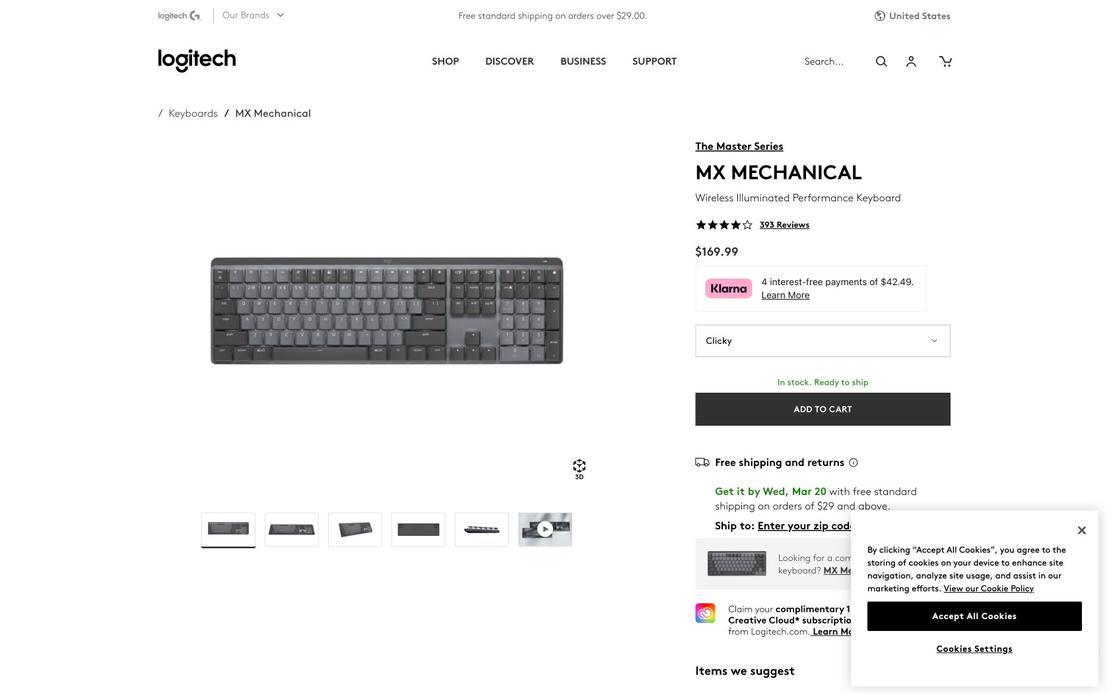 Task type: describe. For each thing, give the bounding box(es) containing it.
logitech region
[[0, 0, 1110, 694]]

0 vertical spatial mx mechanical view 1 image
[[159, 151, 616, 494]]

complimentary membership to adobe creative cloud image
[[696, 604, 716, 624]]

hero logo image
[[159, 50, 237, 73]]

gallery option group
[[159, 499, 616, 552]]

mx mechanical view 3 image
[[329, 514, 382, 547]]

mx mechanical view 6 image
[[519, 514, 572, 547]]

none radio mx mechanical view 4
[[392, 513, 446, 548]]

1 vertical spatial mx mechanical view 1 image
[[202, 514, 255, 547]]

1 star image from the left
[[696, 219, 707, 231]]



Task type: vqa. For each thing, say whether or not it's contained in the screenshot.
MX Mechanical View 6 option
no



Task type: locate. For each thing, give the bounding box(es) containing it.
mx mechanical view 2 image
[[265, 514, 318, 547]]

1 horizontal spatial star image
[[719, 219, 731, 231]]

mx mechanical view 5 image
[[456, 514, 509, 547]]

breadcrumb navigation menu element
[[159, 107, 616, 120]]

mx mechanical mini thumbnail image image
[[696, 544, 779, 585]]

3 none radio from the left
[[392, 513, 446, 548]]

0 horizontal spatial star image
[[696, 219, 707, 231]]

none radio right mx mechanical view 2 radio
[[328, 513, 382, 548]]

shipping info image
[[845, 453, 865, 472]]

mx mechanical view 4 image
[[392, 514, 445, 547]]

none radio left mx mechanical view 3 image on the bottom
[[265, 513, 319, 548]]

2 star image from the left
[[719, 219, 731, 231]]

none radio "mx mechanical view 6"
[[519, 513, 573, 548]]

none radio 'mx mechanical view 5'
[[455, 513, 509, 548]]

0 horizontal spatial star image
[[707, 219, 719, 231]]

none radio mx mechanical view 2
[[265, 513, 319, 548]]

mx mechanical view 1 image
[[159, 151, 616, 494], [202, 514, 255, 547]]

2 world image
[[876, 10, 890, 21]]

2 star image from the left
[[731, 219, 742, 231]]

1 star image from the left
[[707, 219, 719, 231]]

none radio right mx mechanical view 3 image on the bottom
[[392, 513, 446, 548]]

star image
[[707, 219, 719, 231], [731, 219, 742, 231]]

None radio
[[201, 513, 256, 548], [455, 513, 509, 548], [519, 513, 573, 548], [201, 513, 256, 548]]

none radio mx mechanical view 3
[[328, 513, 382, 548]]

None radio
[[265, 513, 319, 548], [328, 513, 382, 548], [392, 513, 446, 548]]

1 horizontal spatial star image
[[731, 219, 742, 231]]

2 horizontal spatial none radio
[[392, 513, 446, 548]]

empty star image
[[742, 219, 754, 231]]

tab list
[[336, 32, 774, 91]]

star image
[[696, 219, 707, 231], [719, 219, 731, 231]]

0 horizontal spatial none radio
[[265, 513, 319, 548]]

2 none radio from the left
[[328, 513, 382, 548]]

1 horizontal spatial none radio
[[328, 513, 382, 548]]

logitech g image
[[159, 11, 202, 21]]

1 none radio from the left
[[265, 513, 319, 548]]

tab list inside logitech region
[[336, 32, 774, 91]]



